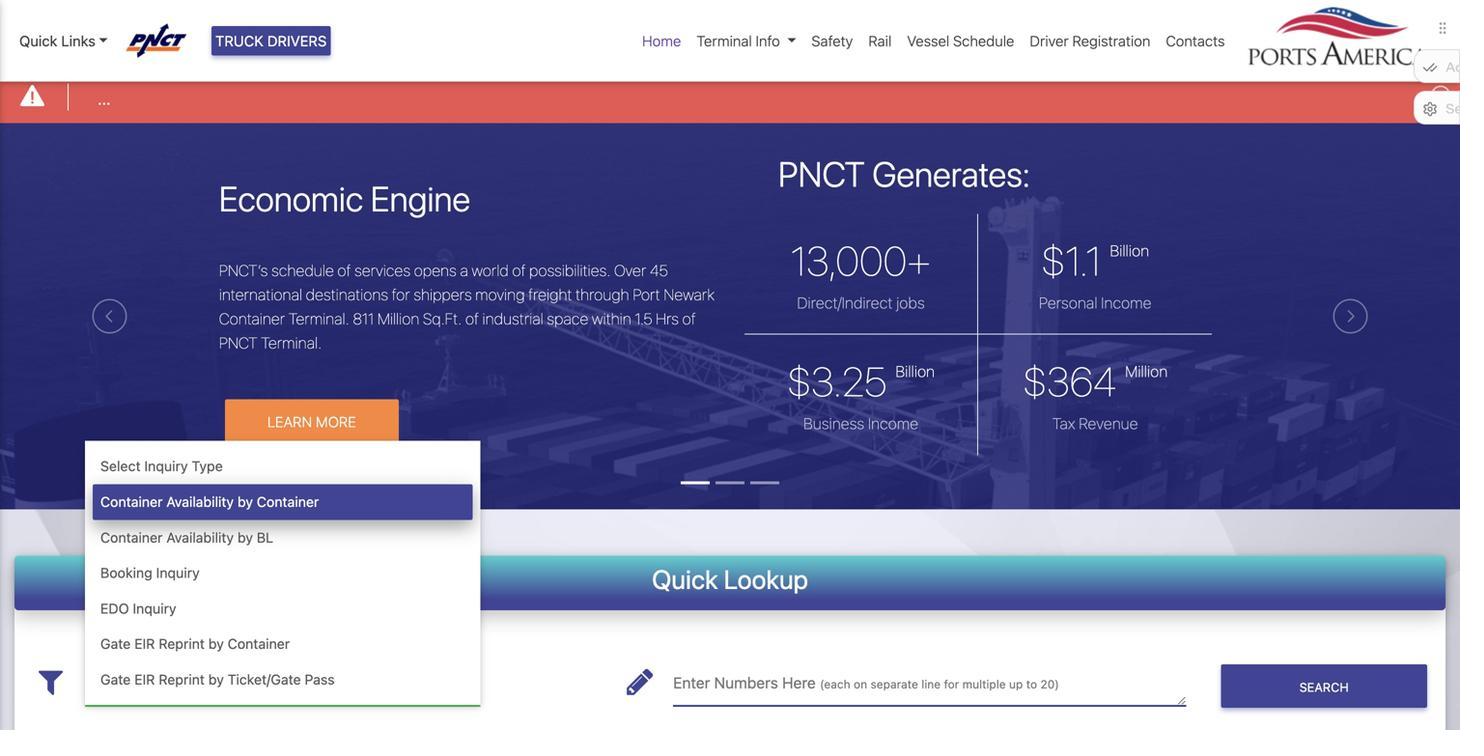 Task type: locate. For each thing, give the bounding box(es) containing it.
pass
[[305, 671, 335, 688]]

quick inside quick links link
[[19, 32, 57, 49]]

0 vertical spatial gate
[[100, 636, 131, 652]]

1 horizontal spatial million
[[1126, 362, 1168, 381]]

home
[[642, 32, 682, 49]]

links
[[61, 32, 96, 49]]

by up gate eir reprint by ticket/gate pass
[[209, 636, 224, 652]]

gate eir reprint by ticket/gate pass
[[100, 671, 335, 688]]

0 vertical spatial income
[[1102, 294, 1152, 312]]

1 vertical spatial income
[[868, 415, 919, 433]]

availability down container availability by container
[[166, 529, 234, 546]]

availability
[[166, 494, 234, 510], [166, 529, 234, 546]]

by
[[238, 494, 253, 510], [238, 529, 253, 546], [209, 636, 224, 652], [209, 671, 224, 688]]

billion down jobs
[[896, 362, 935, 381]]

eir down gate eir reprint by container at the left bottom of the page
[[134, 671, 155, 688]]

reprint up gate eir reprint by ticket/gate pass
[[159, 636, 205, 652]]

contacts
[[1166, 32, 1226, 49]]

truck drivers link
[[212, 26, 331, 56]]

income for $3.25
[[868, 415, 919, 433]]

pnct down international
[[219, 334, 258, 352]]

1 eir from the top
[[134, 636, 155, 652]]

inquiry down booking inquiry on the bottom left of page
[[133, 600, 176, 617]]

reprint down gate eir reprint by container at the left bottom of the page
[[159, 671, 205, 688]]

income down $1.1 billion
[[1102, 294, 1152, 312]]

driver registration
[[1030, 32, 1151, 49]]

1 horizontal spatial for
[[944, 678, 960, 691]]

container inside the pnct's schedule of services opens a world of possibilities.                                 over 45 international destinations for shippers moving freight through port newark container terminal.                                 811 million sq.ft. of industrial space within 1.5 hrs of pnct terminal.
[[219, 309, 285, 328]]

more
[[316, 413, 356, 430]]

0 vertical spatial billion
[[1111, 242, 1150, 260]]

1 vertical spatial for
[[944, 678, 960, 691]]

space
[[547, 309, 589, 328]]

for inside "enter numbers here (each on separate line for multiple up to 20)"
[[944, 678, 960, 691]]

container up booking
[[100, 529, 163, 546]]

a
[[460, 261, 468, 280]]

learn more
[[267, 413, 356, 430]]

million inside the pnct's schedule of services opens a world of possibilities.                                 over 45 international destinations for shippers moving freight through port newark container terminal.                                 811 million sq.ft. of industrial space within 1.5 hrs of pnct terminal.
[[378, 309, 420, 328]]

world
[[472, 261, 509, 280]]

1 horizontal spatial quick
[[652, 564, 718, 595]]

vessel
[[907, 32, 950, 49]]

0 vertical spatial inquiry
[[144, 458, 188, 475]]

45
[[650, 261, 668, 280]]

of right sq.ft.
[[466, 309, 479, 328]]

0 vertical spatial million
[[378, 309, 420, 328]]

0 vertical spatial availability
[[166, 494, 234, 510]]

for right line
[[944, 678, 960, 691]]

terminal. down international
[[261, 334, 322, 352]]

None text field
[[674, 659, 1187, 706]]

0 horizontal spatial quick
[[19, 32, 57, 49]]

1 vertical spatial inquiry
[[156, 565, 200, 581]]

search
[[1300, 680, 1349, 694]]

for
[[392, 285, 410, 304], [944, 678, 960, 691]]

billion inside $3.25 billion
[[896, 362, 935, 381]]

pnct up 13,000+
[[779, 153, 865, 194]]

pnct
[[779, 153, 865, 194], [219, 334, 258, 352]]

2 eir from the top
[[134, 671, 155, 688]]

0 vertical spatial for
[[392, 285, 410, 304]]

contacts link
[[1159, 22, 1233, 59]]

inquiry down container availability by bl
[[156, 565, 200, 581]]

1 vertical spatial eir
[[134, 671, 155, 688]]

2 vertical spatial inquiry
[[133, 600, 176, 617]]

1 vertical spatial million
[[1126, 362, 1168, 381]]

$364
[[1023, 358, 1117, 405]]

personal
[[1039, 294, 1098, 312]]

reprint
[[159, 636, 205, 652], [159, 671, 205, 688]]

booking inquiry
[[100, 565, 200, 581]]

1 horizontal spatial billion
[[1111, 242, 1150, 260]]

1 availability from the top
[[166, 494, 234, 510]]

business
[[804, 415, 865, 433]]

gate eir reprint by container
[[100, 636, 290, 652]]

for inside the pnct's schedule of services opens a world of possibilities.                                 over 45 international destinations for shippers moving freight through port newark container terminal.                                 811 million sq.ft. of industrial space within 1.5 hrs of pnct terminal.
[[392, 285, 410, 304]]

2 reprint from the top
[[159, 671, 205, 688]]

million right 811
[[378, 309, 420, 328]]

of right the world
[[512, 261, 526, 280]]

0 vertical spatial pnct
[[779, 153, 865, 194]]

through
[[576, 285, 630, 304]]

0 horizontal spatial income
[[868, 415, 919, 433]]

1 vertical spatial terminal.
[[261, 334, 322, 352]]

generates:
[[873, 153, 1031, 194]]

1 horizontal spatial income
[[1102, 294, 1152, 312]]

drivers
[[267, 32, 327, 49]]

pnct's schedule of services opens a world of possibilities.                                 over 45 international destinations for shippers moving freight through port newark container terminal.                                 811 million sq.ft. of industrial space within 1.5 hrs of pnct terminal.
[[219, 261, 715, 352]]

inquiry for select
[[144, 458, 188, 475]]

availability for bl
[[166, 529, 234, 546]]

0 horizontal spatial million
[[378, 309, 420, 328]]

0 horizontal spatial for
[[392, 285, 410, 304]]

million up revenue
[[1126, 362, 1168, 381]]

select
[[100, 458, 141, 475]]

income
[[1102, 294, 1152, 312], [868, 415, 919, 433]]

of right hrs
[[683, 309, 696, 328]]

port
[[633, 285, 660, 304]]

income down $3.25 billion
[[868, 415, 919, 433]]

for down services
[[392, 285, 410, 304]]

$1.1
[[1042, 237, 1102, 285]]

1 vertical spatial reprint
[[159, 671, 205, 688]]

None text field
[[85, 659, 480, 706]]

direct/indirect
[[797, 294, 893, 312]]

inquiry left type
[[144, 458, 188, 475]]

pnct's
[[219, 261, 268, 280]]

container down international
[[219, 309, 285, 328]]

0 vertical spatial reprint
[[159, 636, 205, 652]]

personal income
[[1039, 294, 1152, 312]]

0 vertical spatial eir
[[134, 636, 155, 652]]

0 horizontal spatial pnct
[[219, 334, 258, 352]]

separate
[[871, 678, 919, 691]]

gate for gate eir reprint by ticket/gate pass
[[100, 671, 131, 688]]

safety
[[812, 32, 853, 49]]

$1.1 billion
[[1042, 237, 1150, 285]]

registration
[[1073, 32, 1151, 49]]

0 horizontal spatial billion
[[896, 362, 935, 381]]

0 vertical spatial quick
[[19, 32, 57, 49]]

reprint for container
[[159, 636, 205, 652]]

gate
[[100, 636, 131, 652], [100, 671, 131, 688]]

1 vertical spatial pnct
[[219, 334, 258, 352]]

billion inside $1.1 billion
[[1111, 242, 1150, 260]]

tax
[[1053, 415, 1076, 433]]

international
[[219, 285, 302, 304]]

close image
[[1432, 85, 1451, 105]]

availability down type
[[166, 494, 234, 510]]

quick for quick links
[[19, 32, 57, 49]]

1 vertical spatial gate
[[100, 671, 131, 688]]

1 gate from the top
[[100, 636, 131, 652]]

container
[[219, 309, 285, 328], [100, 494, 163, 510], [257, 494, 319, 510], [100, 529, 163, 546], [228, 636, 290, 652]]

terminal. down destinations
[[289, 309, 349, 328]]

eir
[[134, 636, 155, 652], [134, 671, 155, 688]]

hrs
[[656, 309, 679, 328]]

2 availability from the top
[[166, 529, 234, 546]]

billion for $3.25
[[896, 362, 935, 381]]

1 vertical spatial availability
[[166, 529, 234, 546]]

inquiry
[[144, 458, 188, 475], [156, 565, 200, 581], [133, 600, 176, 617]]

quick left links
[[19, 32, 57, 49]]

2 gate from the top
[[100, 671, 131, 688]]

billion right $1.1
[[1111, 242, 1150, 260]]

schedule
[[272, 261, 334, 280]]

search button
[[1221, 665, 1428, 708]]

... alert
[[0, 71, 1461, 123]]

moving
[[476, 285, 525, 304]]

billion
[[1111, 242, 1150, 260], [896, 362, 935, 381]]

quick left lookup
[[652, 564, 718, 595]]

1 vertical spatial quick
[[652, 564, 718, 595]]

truck drivers
[[215, 32, 327, 49]]

13,000+
[[791, 237, 931, 285]]

eir for gate eir reprint by ticket/gate pass
[[134, 671, 155, 688]]

eir down edo inquiry
[[134, 636, 155, 652]]

terminal info link
[[689, 22, 804, 59]]

1 vertical spatial billion
[[896, 362, 935, 381]]

1 reprint from the top
[[159, 636, 205, 652]]

newark
[[664, 285, 715, 304]]

destinations
[[306, 285, 388, 304]]

line
[[922, 678, 941, 691]]



Task type: describe. For each thing, give the bounding box(es) containing it.
1 horizontal spatial pnct
[[779, 153, 865, 194]]

billion for $1.1
[[1111, 242, 1150, 260]]

within
[[592, 309, 632, 328]]

edo inquiry
[[100, 600, 176, 617]]

of up destinations
[[338, 261, 351, 280]]

pnct inside the pnct's schedule of services opens a world of possibilities.                                 over 45 international destinations for shippers moving freight through port newark container terminal.                                 811 million sq.ft. of industrial space within 1.5 hrs of pnct terminal.
[[219, 334, 258, 352]]

here
[[783, 674, 816, 692]]

by down gate eir reprint by container at the left bottom of the page
[[209, 671, 224, 688]]

lookup
[[724, 564, 809, 595]]

0 vertical spatial terminal.
[[289, 309, 349, 328]]

inquiry for booking
[[156, 565, 200, 581]]

container availability by container
[[100, 494, 319, 510]]

rail link
[[861, 22, 900, 59]]

up
[[1010, 678, 1023, 691]]

terminal
[[697, 32, 752, 49]]

home link
[[635, 22, 689, 59]]

driver registration link
[[1023, 22, 1159, 59]]

shippers
[[414, 285, 472, 304]]

sq.ft.
[[423, 309, 462, 328]]

welcome to port newmark container terminal image
[[0, 123, 1461, 618]]

vessel schedule link
[[900, 22, 1023, 59]]

million inside the $364 million
[[1126, 362, 1168, 381]]

revenue
[[1079, 415, 1139, 433]]

eir for gate eir reprint by container
[[134, 636, 155, 652]]

gate for gate eir reprint by container
[[100, 636, 131, 652]]

... link
[[98, 88, 111, 111]]

income for $1.1
[[1102, 294, 1152, 312]]

reprint for ticket/gate
[[159, 671, 205, 688]]

booking
[[100, 565, 152, 581]]

quick links
[[19, 32, 96, 49]]

vessel schedule
[[907, 32, 1015, 49]]

rail
[[869, 32, 892, 49]]

safety link
[[804, 22, 861, 59]]

enter
[[674, 674, 710, 692]]

tax revenue
[[1053, 415, 1139, 433]]

engine
[[371, 178, 471, 219]]

availability for container
[[166, 494, 234, 510]]

container up ticket/gate
[[228, 636, 290, 652]]

services
[[355, 261, 411, 280]]

container up bl
[[257, 494, 319, 510]]

inquiry for edo
[[133, 600, 176, 617]]

container availability by bl
[[100, 529, 274, 546]]

learn
[[267, 413, 312, 430]]

info
[[756, 32, 780, 49]]

over
[[614, 261, 647, 280]]

1.5
[[635, 309, 653, 328]]

edo
[[100, 600, 129, 617]]

driver
[[1030, 32, 1069, 49]]

▼
[[472, 677, 480, 690]]

(each
[[820, 678, 851, 691]]

quick lookup
[[652, 564, 809, 595]]

learn more button
[[225, 399, 399, 444]]

possibilities.
[[530, 261, 611, 280]]

schedule
[[954, 32, 1015, 49]]

$364 million
[[1023, 358, 1168, 405]]

freight
[[528, 285, 572, 304]]

by left bl
[[238, 529, 253, 546]]

20)
[[1041, 678, 1060, 691]]

bl
[[257, 529, 274, 546]]

business income
[[804, 415, 919, 433]]

to
[[1027, 678, 1038, 691]]

multiple
[[963, 678, 1006, 691]]

by up container availability by bl
[[238, 494, 253, 510]]

pnct generates:
[[779, 153, 1031, 194]]

quick links link
[[19, 30, 108, 52]]

on
[[854, 678, 868, 691]]

enter numbers here (each on separate line for multiple up to 20)
[[674, 674, 1060, 692]]

...
[[98, 90, 111, 108]]

type
[[192, 458, 223, 475]]

opens
[[414, 261, 457, 280]]

$3.25 billion
[[787, 358, 935, 405]]

$3.25
[[787, 358, 887, 405]]

container down select
[[100, 494, 163, 510]]

economic
[[219, 178, 363, 219]]

select inquiry type
[[100, 458, 223, 475]]

industrial
[[483, 309, 544, 328]]

811
[[353, 309, 374, 328]]

numbers
[[715, 674, 779, 692]]

13,000+ direct/indirect jobs
[[791, 237, 931, 312]]

ticket/gate
[[228, 671, 301, 688]]

jobs
[[897, 294, 925, 312]]

economic engine
[[219, 178, 471, 219]]

truck
[[215, 32, 264, 49]]

terminal info
[[697, 32, 780, 49]]

quick for quick lookup
[[652, 564, 718, 595]]



Task type: vqa. For each thing, say whether or not it's contained in the screenshot.


